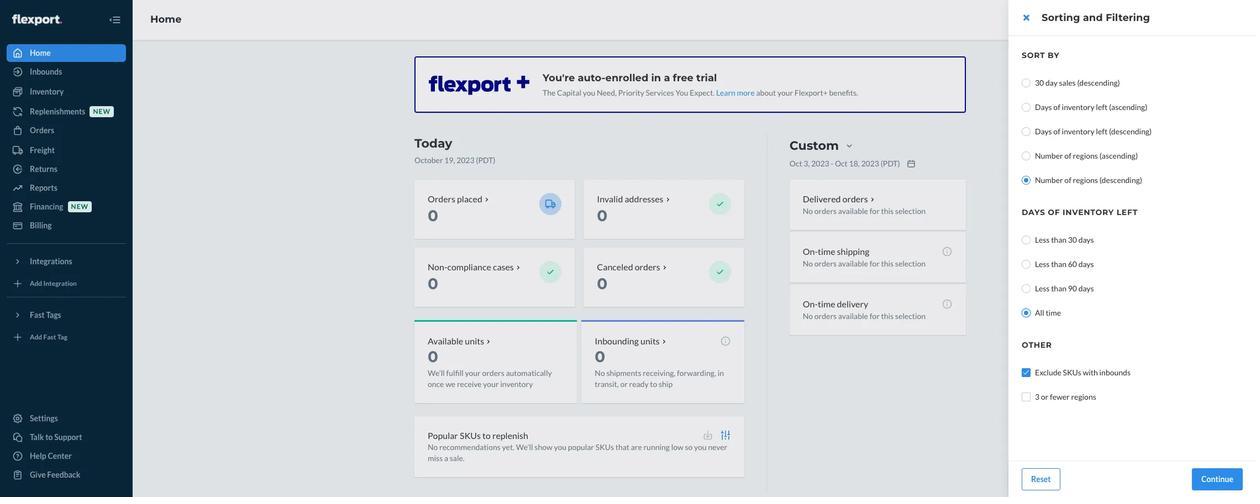 Task type: describe. For each thing, give the bounding box(es) containing it.
filtering
[[1106, 12, 1151, 24]]

regions for (ascending)
[[1073, 151, 1099, 160]]

less for less than 90 days
[[1036, 284, 1050, 293]]

than for 60
[[1052, 259, 1067, 269]]

3
[[1036, 392, 1040, 401]]

reset
[[1032, 474, 1051, 484]]

60
[[1069, 259, 1078, 269]]

1 vertical spatial (descending)
[[1110, 127, 1152, 136]]

(descending) for 30 day sales (descending)
[[1078, 78, 1121, 87]]

days for days of inventory left (ascending)
[[1036, 102, 1053, 112]]

or
[[1042, 392, 1049, 401]]

days for less than 90 days
[[1079, 284, 1095, 293]]

with
[[1083, 368, 1099, 377]]

days of inventory left (ascending)
[[1036, 102, 1148, 112]]

and
[[1084, 12, 1103, 24]]

days for days of inventory left (descending)
[[1036, 127, 1053, 136]]

of for number of regions (descending)
[[1065, 175, 1072, 185]]

exclude skus with inbounds
[[1036, 368, 1131, 377]]

day
[[1046, 78, 1058, 87]]

0 horizontal spatial 30
[[1036, 78, 1045, 87]]

inventory for days of inventory left (descending)
[[1062, 127, 1095, 136]]

sorting and filtering
[[1042, 12, 1151, 24]]

left for days of inventory left (descending)
[[1097, 127, 1108, 136]]

number for number of regions (descending)
[[1036, 175, 1064, 185]]

regions for (descending)
[[1073, 175, 1099, 185]]

inventory for days of inventory left (ascending)
[[1062, 102, 1095, 112]]

less for less than 60 days
[[1036, 259, 1050, 269]]

sort
[[1022, 50, 1046, 60]]

less for less than 30 days
[[1036, 235, 1050, 244]]

(descending) for number of regions (descending)
[[1100, 175, 1143, 185]]

of for days of inventory left (ascending)
[[1054, 102, 1061, 112]]

number of regions (ascending)
[[1036, 151, 1139, 160]]

time
[[1046, 308, 1062, 317]]

days up the less than 30 days
[[1022, 207, 1046, 217]]

90
[[1069, 284, 1078, 293]]

sorting
[[1042, 12, 1081, 24]]

30 day sales (descending)
[[1036, 78, 1121, 87]]



Task type: locate. For each thing, give the bounding box(es) containing it.
0 vertical spatial than
[[1052, 235, 1067, 244]]

less than 90 days
[[1036, 284, 1095, 293]]

2 vertical spatial less
[[1036, 284, 1050, 293]]

days for less than 60 days
[[1079, 259, 1095, 269]]

than for 30
[[1052, 235, 1067, 244]]

3 or fewer regions
[[1036, 392, 1097, 401]]

None radio
[[1022, 79, 1031, 87], [1022, 103, 1031, 112], [1022, 236, 1031, 244], [1022, 260, 1031, 269], [1022, 284, 1031, 293], [1022, 309, 1031, 317], [1022, 79, 1031, 87], [1022, 103, 1031, 112], [1022, 236, 1031, 244], [1022, 260, 1031, 269], [1022, 284, 1031, 293], [1022, 309, 1031, 317]]

(ascending)
[[1110, 102, 1148, 112], [1100, 151, 1139, 160]]

regions down the number of regions (ascending)
[[1073, 175, 1099, 185]]

number of regions (descending)
[[1036, 175, 1143, 185]]

1 days from the top
[[1036, 102, 1053, 112]]

2 vertical spatial left
[[1117, 207, 1138, 217]]

number up number of regions (descending)
[[1036, 151, 1064, 160]]

0 vertical spatial days
[[1036, 102, 1053, 112]]

exclude
[[1036, 368, 1062, 377]]

3 less from the top
[[1036, 284, 1050, 293]]

of
[[1054, 102, 1061, 112], [1054, 127, 1061, 136], [1065, 151, 1072, 160], [1065, 175, 1072, 185], [1048, 207, 1061, 217]]

of down day
[[1054, 102, 1061, 112]]

regions right fewer
[[1072, 392, 1097, 401]]

of for days of inventory left (descending)
[[1054, 127, 1061, 136]]

None checkbox
[[1022, 393, 1031, 401]]

of down the number of regions (ascending)
[[1065, 175, 1072, 185]]

less left 60
[[1036, 259, 1050, 269]]

days for less than 30 days
[[1079, 235, 1095, 244]]

days down days of inventory left
[[1079, 235, 1095, 244]]

of for number of regions (ascending)
[[1065, 151, 1072, 160]]

left
[[1097, 102, 1108, 112], [1097, 127, 1108, 136], [1117, 207, 1138, 217]]

less
[[1036, 235, 1050, 244], [1036, 259, 1050, 269], [1036, 284, 1050, 293]]

less up "less than 60 days"
[[1036, 235, 1050, 244]]

days of inventory left
[[1022, 207, 1138, 217]]

0 vertical spatial less
[[1036, 235, 1050, 244]]

left up days of inventory left (descending)
[[1097, 102, 1108, 112]]

1 than from the top
[[1052, 235, 1067, 244]]

close image
[[1024, 13, 1030, 22]]

1 number from the top
[[1036, 151, 1064, 160]]

1 horizontal spatial 30
[[1069, 235, 1078, 244]]

than left 60
[[1052, 259, 1067, 269]]

less than 60 days
[[1036, 259, 1095, 269]]

than up "less than 60 days"
[[1052, 235, 1067, 244]]

(descending) down the number of regions (ascending)
[[1100, 175, 1143, 185]]

2 vertical spatial (descending)
[[1100, 175, 1143, 185]]

continue
[[1202, 474, 1234, 484]]

(descending)
[[1078, 78, 1121, 87], [1110, 127, 1152, 136], [1100, 175, 1143, 185]]

(descending) down days of inventory left (ascending)
[[1110, 127, 1152, 136]]

of up the number of regions (ascending)
[[1054, 127, 1061, 136]]

than left 90
[[1052, 284, 1067, 293]]

0 vertical spatial number
[[1036, 151, 1064, 160]]

1 vertical spatial number
[[1036, 175, 1064, 185]]

(ascending) down days of inventory left (descending)
[[1100, 151, 1139, 160]]

other
[[1022, 340, 1053, 350]]

left for days of inventory left (ascending)
[[1097, 102, 1108, 112]]

skus
[[1064, 368, 1082, 377]]

30 left day
[[1036, 78, 1045, 87]]

30
[[1036, 78, 1045, 87], [1069, 235, 1078, 244]]

None checkbox
[[1022, 368, 1031, 377]]

inventory down "30 day sales (descending)"
[[1062, 102, 1095, 112]]

regions up number of regions (descending)
[[1073, 151, 1099, 160]]

sort by
[[1022, 50, 1060, 60]]

less up the all
[[1036, 284, 1050, 293]]

2 days from the top
[[1036, 127, 1053, 136]]

days
[[1036, 102, 1053, 112], [1036, 127, 1053, 136]]

fewer
[[1050, 392, 1070, 401]]

None radio
[[1022, 127, 1031, 136], [1022, 151, 1031, 160], [1022, 176, 1031, 185], [1022, 127, 1031, 136], [1022, 151, 1031, 160], [1022, 176, 1031, 185]]

2 less from the top
[[1036, 259, 1050, 269]]

2 vertical spatial than
[[1052, 284, 1067, 293]]

of for days of inventory left
[[1048, 207, 1061, 217]]

1 vertical spatial (ascending)
[[1100, 151, 1139, 160]]

2 than from the top
[[1052, 259, 1067, 269]]

inventory
[[1062, 102, 1095, 112], [1062, 127, 1095, 136], [1063, 207, 1115, 217]]

1 less from the top
[[1036, 235, 1050, 244]]

by
[[1048, 50, 1060, 60]]

inbounds
[[1100, 368, 1131, 377]]

all time
[[1036, 308, 1062, 317]]

1 vertical spatial less
[[1036, 259, 1050, 269]]

1 vertical spatial days
[[1036, 127, 1053, 136]]

inventory for days of inventory left
[[1063, 207, 1115, 217]]

days of inventory left (descending)
[[1036, 127, 1152, 136]]

days right 90
[[1079, 284, 1095, 293]]

0 vertical spatial 30
[[1036, 78, 1045, 87]]

number up days of inventory left
[[1036, 175, 1064, 185]]

sales
[[1060, 78, 1076, 87]]

number for number of regions (ascending)
[[1036, 151, 1064, 160]]

1 vertical spatial 30
[[1069, 235, 1078, 244]]

than for 90
[[1052, 284, 1067, 293]]

than
[[1052, 235, 1067, 244], [1052, 259, 1067, 269], [1052, 284, 1067, 293]]

0 vertical spatial (ascending)
[[1110, 102, 1148, 112]]

days
[[1022, 207, 1046, 217], [1079, 235, 1095, 244], [1079, 259, 1095, 269], [1079, 284, 1095, 293]]

days right 60
[[1079, 259, 1095, 269]]

inventory up the number of regions (ascending)
[[1062, 127, 1095, 136]]

0 vertical spatial (descending)
[[1078, 78, 1121, 87]]

3 than from the top
[[1052, 284, 1067, 293]]

2 number from the top
[[1036, 175, 1064, 185]]

2 vertical spatial regions
[[1072, 392, 1097, 401]]

(ascending) up days of inventory left (descending)
[[1110, 102, 1148, 112]]

1 vertical spatial regions
[[1073, 175, 1099, 185]]

0 vertical spatial left
[[1097, 102, 1108, 112]]

(descending) up days of inventory left (ascending)
[[1078, 78, 1121, 87]]

continue button
[[1193, 468, 1243, 490]]

inventory down number of regions (descending)
[[1063, 207, 1115, 217]]

1 vertical spatial than
[[1052, 259, 1067, 269]]

left for days of inventory left
[[1117, 207, 1138, 217]]

1 vertical spatial inventory
[[1062, 127, 1095, 136]]

left down number of regions (descending)
[[1117, 207, 1138, 217]]

reset button
[[1022, 468, 1061, 490]]

2 vertical spatial inventory
[[1063, 207, 1115, 217]]

of up number of regions (descending)
[[1065, 151, 1072, 160]]

left down days of inventory left (ascending)
[[1097, 127, 1108, 136]]

all
[[1036, 308, 1045, 317]]

of up the less than 30 days
[[1048, 207, 1061, 217]]

1 vertical spatial left
[[1097, 127, 1108, 136]]

0 vertical spatial inventory
[[1062, 102, 1095, 112]]

number
[[1036, 151, 1064, 160], [1036, 175, 1064, 185]]

0 vertical spatial regions
[[1073, 151, 1099, 160]]

less than 30 days
[[1036, 235, 1095, 244]]

30 up 60
[[1069, 235, 1078, 244]]

regions
[[1073, 151, 1099, 160], [1073, 175, 1099, 185], [1072, 392, 1097, 401]]



Task type: vqa. For each thing, say whether or not it's contained in the screenshot.
"OTHER"
yes



